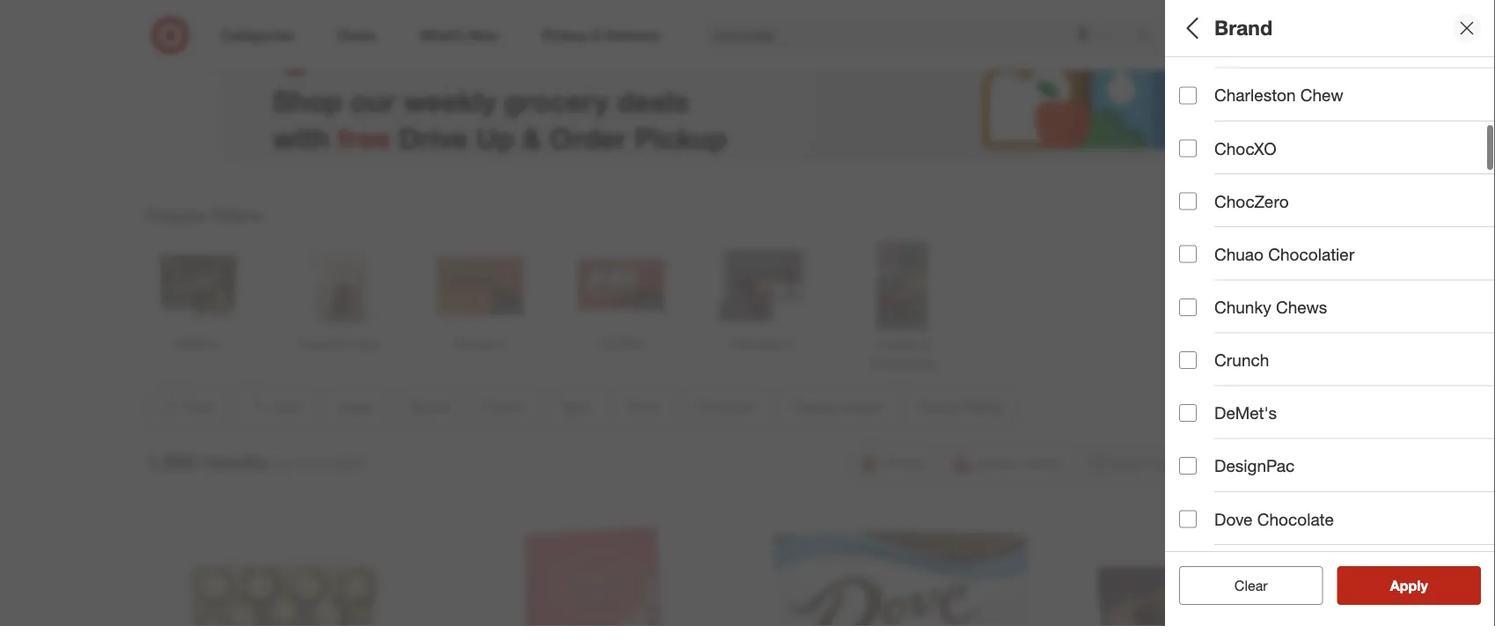 Task type: vqa. For each thing, say whether or not it's contained in the screenshot.
Brand inside "dialog"
yes



Task type: describe. For each thing, give the bounding box(es) containing it.
weekly
[[403, 83, 496, 118]]

◎deals
[[273, 28, 421, 77]]

apply
[[1391, 577, 1429, 594]]

occasion button
[[1180, 365, 1496, 427]]

filters
[[1210, 16, 1264, 40]]

guest rating button
[[1180, 489, 1496, 550]]

DeMet's checkbox
[[1180, 404, 1197, 422]]

see
[[1372, 577, 1398, 594]]

Chuao Chocolatier checkbox
[[1180, 245, 1197, 263]]

1,090
[[146, 449, 196, 474]]

results for see
[[1402, 577, 1447, 594]]

drive
[[398, 120, 468, 155]]

shop
[[273, 83, 342, 118]]

pickup
[[635, 120, 727, 155]]

Crunch checkbox
[[1180, 351, 1197, 369]]

ChocXO checkbox
[[1180, 139, 1197, 157]]

clear all button
[[1180, 566, 1324, 605]]

1,090 results for "chocolate"
[[146, 449, 368, 474]]

needs
[[1242, 445, 1293, 465]]

"chocolate"
[[295, 455, 368, 472]]

chunky
[[1215, 297, 1272, 317]]

chunky chews
[[1215, 297, 1328, 317]]

Chunky Chews checkbox
[[1180, 298, 1197, 316]]

chocolatier
[[1269, 244, 1355, 264]]

clear for clear
[[1235, 577, 1268, 594]]

price
[[1180, 322, 1221, 342]]

all filters
[[1180, 16, 1264, 40]]

clear for clear all
[[1226, 577, 1260, 594]]

brand 3 musketeers
[[1180, 131, 1254, 169]]

Dove Chocolate checkbox
[[1180, 510, 1197, 528]]

filters
[[212, 205, 261, 225]]

chuao chocolatier
[[1215, 244, 1355, 264]]

all
[[1263, 577, 1277, 594]]

brand dialog
[[1166, 0, 1496, 626]]

deals
[[1180, 75, 1225, 96]]

charleston
[[1215, 85, 1296, 105]]

up
[[476, 120, 515, 155]]

crunch
[[1215, 350, 1270, 370]]

occasion
[[1180, 384, 1255, 404]]



Task type: locate. For each thing, give the bounding box(es) containing it.
with
[[273, 120, 330, 155]]

0 horizontal spatial results
[[202, 449, 267, 474]]

see results
[[1372, 577, 1447, 594]]

chocxo
[[1215, 138, 1277, 158]]

clear down rating
[[1235, 577, 1268, 594]]

1 vertical spatial results
[[1402, 577, 1447, 594]]

clear inside all filters dialog
[[1226, 577, 1260, 594]]

results
[[202, 449, 267, 474], [1402, 577, 1447, 594]]

popular filters
[[146, 205, 261, 225]]

2 clear from the left
[[1235, 577, 1268, 594]]

What can we help you find? suggestions appear below search field
[[703, 16, 1142, 55]]

dove chocolate
[[1215, 509, 1335, 529]]

price button
[[1180, 304, 1496, 365]]

3
[[1180, 154, 1187, 169]]

order
[[550, 120, 627, 155]]

rating
[[1231, 507, 1283, 527]]

DesignPac checkbox
[[1180, 457, 1197, 475]]

results inside button
[[1402, 577, 1447, 594]]

brand inside dialog
[[1215, 16, 1273, 40]]

deals button
[[1180, 57, 1496, 119]]

all
[[1180, 16, 1204, 40]]

see results button
[[1338, 566, 1482, 605]]

ChocZero checkbox
[[1180, 192, 1197, 210]]

chuao
[[1215, 244, 1264, 264]]

Charleston Chew checkbox
[[1180, 87, 1197, 104]]

popular
[[146, 205, 207, 225]]

&
[[523, 120, 542, 155]]

flavor
[[1180, 199, 1228, 219]]

dietary needs
[[1180, 445, 1293, 465]]

guest
[[1180, 507, 1227, 527]]

1 clear from the left
[[1226, 577, 1260, 594]]

results right see
[[1402, 577, 1447, 594]]

free
[[338, 120, 390, 155]]

brand inside "brand 3 musketeers"
[[1180, 131, 1228, 151]]

1 horizontal spatial results
[[1402, 577, 1447, 594]]

chew
[[1301, 85, 1344, 105]]

apply button
[[1338, 566, 1482, 605]]

clear all
[[1226, 577, 1277, 594]]

dietary needs button
[[1180, 427, 1496, 489]]

clear
[[1226, 577, 1260, 594], [1235, 577, 1268, 594]]

demet's
[[1215, 403, 1278, 423]]

designpac
[[1215, 456, 1295, 476]]

brand for brand 3 musketeers
[[1180, 131, 1228, 151]]

results for 1,090
[[202, 449, 267, 474]]

brand for brand
[[1215, 16, 1273, 40]]

guest rating
[[1180, 507, 1283, 527]]

deals
[[617, 83, 689, 118]]

clear button
[[1180, 566, 1324, 605]]

◎deals shop our weekly grocery deals with free drive up & order pickup
[[273, 28, 727, 155]]

0 vertical spatial results
[[202, 449, 267, 474]]

dove
[[1215, 509, 1253, 529]]

all filters dialog
[[1166, 0, 1496, 626]]

brand up musketeers
[[1180, 131, 1228, 151]]

1 vertical spatial brand
[[1180, 131, 1228, 151]]

chews
[[1277, 297, 1328, 317]]

our
[[350, 83, 396, 118]]

search button
[[1129, 16, 1172, 58]]

0 vertical spatial brand
[[1215, 16, 1273, 40]]

dietary
[[1180, 445, 1238, 465]]

brand
[[1215, 16, 1273, 40], [1180, 131, 1228, 151]]

clear left "all"
[[1226, 577, 1260, 594]]

type
[[1180, 260, 1217, 281]]

grocery
[[504, 83, 609, 118]]

choczero
[[1215, 191, 1289, 211]]

type button
[[1180, 242, 1496, 304]]

flavor button
[[1180, 180, 1496, 242]]

musketeers
[[1190, 154, 1254, 169]]

brand right all
[[1215, 16, 1273, 40]]

for
[[275, 455, 291, 472]]

results left for
[[202, 449, 267, 474]]

search
[[1129, 28, 1172, 45]]

charleston chew
[[1215, 85, 1344, 105]]

clear inside brand dialog
[[1235, 577, 1268, 594]]

chocolate
[[1258, 509, 1335, 529]]



